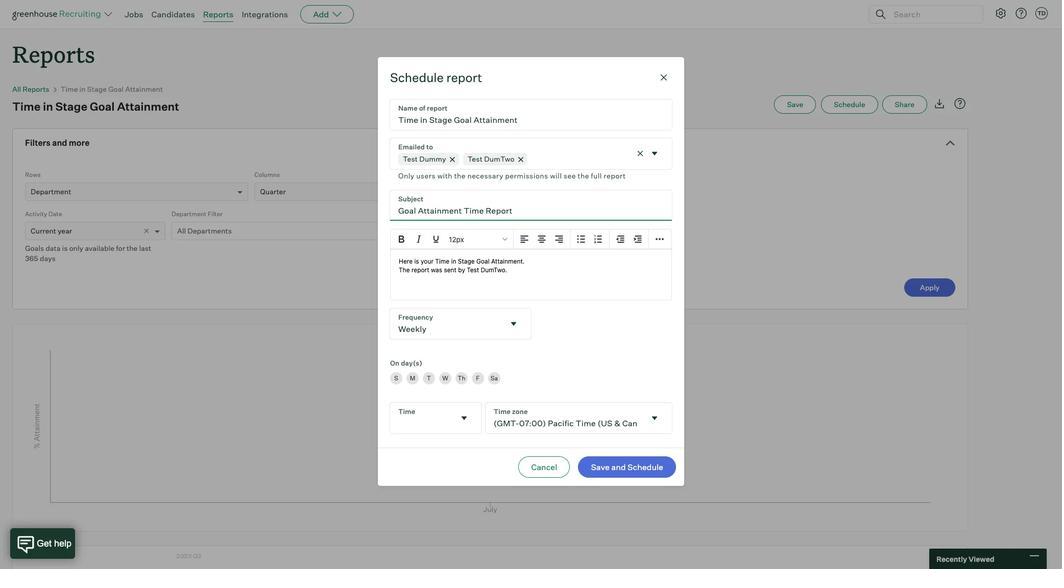 Task type: locate. For each thing, give the bounding box(es) containing it.
test up necessary
[[468, 155, 483, 163]]

cancel
[[531, 462, 557, 473]]

0 vertical spatial report
[[446, 70, 482, 85]]

td
[[1037, 10, 1046, 17]]

2 test from the left
[[468, 155, 483, 163]]

th
[[458, 375, 466, 382]]

2023
[[176, 553, 192, 561]]

day(s)
[[401, 359, 422, 367]]

0 horizontal spatial all
[[12, 85, 21, 94]]

rows
[[25, 171, 41, 179]]

the right with
[[454, 171, 466, 180]]

xychart image
[[25, 325, 955, 529]]

share
[[895, 100, 915, 109]]

greenhouse recruiting image
[[12, 8, 104, 20]]

t
[[427, 375, 431, 382]]

2 horizontal spatial the
[[578, 171, 589, 180]]

0 vertical spatial attainment
[[125, 85, 163, 94]]

12px
[[449, 235, 464, 244]]

goal
[[108, 85, 124, 94], [90, 100, 115, 113]]

1 horizontal spatial toggle flyout image
[[649, 149, 660, 159]]

1 vertical spatial attainment
[[117, 100, 179, 113]]

time down all reports
[[12, 100, 41, 113]]

1 horizontal spatial test
[[468, 155, 483, 163]]

1 vertical spatial goal
[[90, 100, 115, 113]]

0 horizontal spatial toggle flyout image
[[459, 413, 469, 424]]

0 horizontal spatial save
[[591, 462, 610, 473]]

recently viewed
[[936, 555, 994, 564]]

departments
[[188, 227, 232, 235], [23, 553, 62, 561]]

save and schedule button
[[578, 457, 676, 478]]

×
[[144, 225, 150, 236]]

0 horizontal spatial the
[[127, 244, 138, 253]]

0 horizontal spatial test
[[403, 155, 418, 163]]

stage
[[87, 85, 107, 94], [55, 100, 87, 113]]

1 vertical spatial and
[[611, 462, 626, 473]]

1 horizontal spatial department
[[172, 210, 206, 218]]

toolbar
[[514, 230, 570, 249], [570, 230, 610, 249], [610, 230, 649, 249]]

department for department filter
[[172, 210, 206, 218]]

date
[[48, 210, 62, 218]]

1 vertical spatial time
[[12, 100, 41, 113]]

none field containing test dummy
[[390, 138, 672, 182]]

1 horizontal spatial departments
[[188, 227, 232, 235]]

department up date
[[31, 187, 71, 196]]

integrations
[[242, 9, 288, 19]]

available
[[85, 244, 114, 253]]

data
[[46, 244, 60, 253]]

integrations link
[[242, 9, 288, 19]]

close modal icon image
[[658, 71, 670, 84]]

0 horizontal spatial schedule
[[390, 70, 444, 85]]

test for test dumtwo
[[468, 155, 483, 163]]

time in stage goal attainment
[[61, 85, 163, 94], [12, 100, 179, 113]]

department filter
[[172, 210, 223, 218]]

0 vertical spatial in
[[79, 85, 86, 94]]

1 vertical spatial department
[[172, 210, 206, 218]]

None text field
[[390, 99, 672, 130], [390, 403, 455, 434], [390, 99, 672, 130], [390, 403, 455, 434]]

1 vertical spatial departments
[[23, 553, 62, 561]]

test up only
[[403, 155, 418, 163]]

0 vertical spatial departments
[[188, 227, 232, 235]]

save and schedule
[[591, 462, 663, 473]]

and for filters
[[52, 138, 67, 148]]

1 vertical spatial save
[[591, 462, 610, 473]]

quarter
[[260, 187, 286, 196]]

schedule
[[390, 70, 444, 85], [834, 100, 865, 109], [628, 462, 663, 473]]

attainment
[[125, 85, 163, 94], [117, 100, 179, 113]]

and
[[52, 138, 67, 148], [611, 462, 626, 473]]

1 horizontal spatial all
[[177, 227, 186, 235]]

0 horizontal spatial department
[[31, 187, 71, 196]]

all reports
[[12, 85, 49, 94]]

0 vertical spatial department
[[31, 187, 71, 196]]

1 vertical spatial schedule
[[834, 100, 865, 109]]

only
[[69, 244, 83, 253]]

download image
[[933, 98, 946, 110]]

0 horizontal spatial departments
[[23, 553, 62, 561]]

department for department
[[31, 187, 71, 196]]

row
[[13, 547, 968, 566]]

None text field
[[390, 190, 672, 221], [390, 309, 504, 339], [485, 403, 645, 434], [390, 190, 672, 221], [390, 309, 504, 339], [485, 403, 645, 434]]

0 vertical spatial stage
[[87, 85, 107, 94]]

1 vertical spatial in
[[43, 100, 53, 113]]

more
[[69, 138, 90, 148]]

1 toggle flyout image from the left
[[459, 413, 469, 424]]

faq image
[[954, 98, 966, 110]]

2 horizontal spatial schedule
[[834, 100, 865, 109]]

1 horizontal spatial schedule
[[628, 462, 663, 473]]

reports
[[203, 9, 234, 19], [12, 39, 95, 69], [23, 85, 49, 94]]

save
[[787, 100, 803, 109], [591, 462, 610, 473]]

in
[[79, 85, 86, 94], [43, 100, 53, 113]]

0 vertical spatial toggle flyout image
[[649, 149, 660, 159]]

department up 'all departments'
[[172, 210, 206, 218]]

toggle flyout image
[[459, 413, 469, 424], [649, 413, 660, 424]]

time
[[61, 85, 78, 94], [12, 100, 41, 113]]

last
[[139, 244, 151, 253]]

activity
[[25, 210, 47, 218]]

clear selection image
[[635, 149, 645, 159]]

1 test from the left
[[403, 155, 418, 163]]

the left full
[[578, 171, 589, 180]]

add
[[313, 9, 329, 19]]

0 vertical spatial schedule
[[390, 70, 444, 85]]

test
[[403, 155, 418, 163], [468, 155, 483, 163]]

1 horizontal spatial report
[[604, 171, 626, 180]]

report
[[446, 70, 482, 85], [604, 171, 626, 180]]

schedule button
[[821, 96, 878, 114]]

full
[[591, 171, 602, 180]]

will
[[550, 171, 562, 180]]

0 vertical spatial and
[[52, 138, 67, 148]]

test dumtwo
[[468, 155, 515, 163]]

0 horizontal spatial report
[[446, 70, 482, 85]]

toggle flyout image
[[649, 149, 660, 159], [509, 319, 519, 329]]

1 horizontal spatial toggle flyout image
[[649, 413, 660, 424]]

row group
[[13, 567, 968, 570]]

candidates
[[151, 9, 195, 19]]

goals
[[25, 244, 44, 253]]

and inside button
[[611, 462, 626, 473]]

cell
[[13, 567, 166, 570]]

dummy
[[419, 155, 446, 163]]

the inside goals data is only available for the last 365 days
[[127, 244, 138, 253]]

department
[[31, 187, 71, 196], [172, 210, 206, 218]]

0 vertical spatial save
[[787, 100, 803, 109]]

grid
[[13, 547, 968, 570]]

1 horizontal spatial and
[[611, 462, 626, 473]]

1 vertical spatial all
[[177, 227, 186, 235]]

0 vertical spatial all
[[12, 85, 21, 94]]

for
[[116, 244, 125, 253]]

time right all reports link
[[61, 85, 78, 94]]

None field
[[390, 138, 672, 182], [390, 309, 531, 339], [390, 403, 481, 434], [485, 403, 672, 434], [390, 309, 531, 339], [390, 403, 481, 434], [485, 403, 672, 434]]

1 vertical spatial report
[[604, 171, 626, 180]]

add button
[[300, 5, 354, 23]]

current year option
[[31, 227, 72, 235]]

1 horizontal spatial save
[[787, 100, 803, 109]]

all
[[12, 85, 21, 94], [177, 227, 186, 235]]

the
[[454, 171, 466, 180], [578, 171, 589, 180], [127, 244, 138, 253]]

0 vertical spatial time
[[61, 85, 78, 94]]

0 horizontal spatial toggle flyout image
[[509, 319, 519, 329]]

the right for
[[127, 244, 138, 253]]

0 horizontal spatial and
[[52, 138, 67, 148]]



Task type: vqa. For each thing, say whether or not it's contained in the screenshot.
Pipeline link
no



Task type: describe. For each thing, give the bounding box(es) containing it.
save and schedule this report to revisit it! element
[[774, 96, 821, 114]]

save for save
[[787, 100, 803, 109]]

12px toolbar
[[391, 230, 514, 249]]

all departments
[[177, 227, 232, 235]]

2 toggle flyout image from the left
[[649, 413, 660, 424]]

configure image
[[995, 7, 1007, 19]]

department option
[[31, 187, 71, 196]]

share button
[[882, 96, 927, 114]]

all for all reports
[[12, 85, 21, 94]]

goals data is only available for the last 365 days
[[25, 244, 151, 263]]

users
[[416, 171, 436, 180]]

filters
[[25, 138, 50, 148]]

2 vertical spatial reports
[[23, 85, 49, 94]]

test for test dummy
[[403, 155, 418, 163]]

see
[[564, 171, 576, 180]]

12px group
[[391, 230, 671, 249]]

q3
[[193, 553, 201, 561]]

toggle flyout image inside field
[[649, 149, 660, 159]]

365
[[25, 254, 38, 263]]

save for save and schedule
[[591, 462, 610, 473]]

columns
[[254, 171, 280, 179]]

viewed
[[969, 555, 994, 564]]

1 horizontal spatial in
[[79, 85, 86, 94]]

2 vertical spatial schedule
[[628, 462, 663, 473]]

td button
[[1036, 7, 1048, 19]]

days
[[40, 254, 56, 263]]

and for save
[[611, 462, 626, 473]]

2023 q3
[[176, 553, 201, 561]]

departments inside row
[[23, 553, 62, 561]]

none field clear selection
[[390, 138, 672, 182]]

only users with the necessary permissions will see the full report
[[398, 171, 626, 180]]

schedule for schedule
[[834, 100, 865, 109]]

filter
[[208, 210, 223, 218]]

0 horizontal spatial time
[[12, 100, 41, 113]]

reports link
[[203, 9, 234, 19]]

with
[[437, 171, 452, 180]]

current year
[[31, 227, 72, 235]]

dumtwo
[[484, 155, 515, 163]]

test dummy
[[403, 155, 446, 163]]

w
[[442, 375, 448, 382]]

candidates link
[[151, 9, 195, 19]]

1 vertical spatial stage
[[55, 100, 87, 113]]

1 toolbar from the left
[[514, 230, 570, 249]]

1 horizontal spatial the
[[454, 171, 466, 180]]

3 toolbar from the left
[[610, 230, 649, 249]]

jobs link
[[125, 9, 143, 19]]

0 horizontal spatial in
[[43, 100, 53, 113]]

12px button
[[445, 231, 511, 248]]

quarter option
[[260, 187, 286, 196]]

0 vertical spatial reports
[[203, 9, 234, 19]]

s
[[394, 375, 398, 382]]

cell inside grid
[[13, 567, 166, 570]]

Search text field
[[891, 7, 974, 22]]

schedule for schedule report
[[390, 70, 444, 85]]

permissions
[[505, 171, 548, 180]]

1 vertical spatial reports
[[12, 39, 95, 69]]

on day(s)
[[390, 359, 422, 367]]

f
[[476, 375, 480, 382]]

jobs
[[125, 9, 143, 19]]

is
[[62, 244, 68, 253]]

on
[[390, 359, 399, 367]]

save button
[[774, 96, 816, 114]]

td button
[[1033, 5, 1050, 21]]

filters and more
[[25, 138, 90, 148]]

apply
[[920, 283, 940, 292]]

cancel button
[[518, 457, 570, 478]]

activity date
[[25, 210, 62, 218]]

schedule report
[[390, 70, 482, 85]]

current
[[31, 227, 56, 235]]

row containing departments
[[13, 547, 968, 566]]

recently
[[936, 555, 967, 564]]

m
[[410, 375, 415, 382]]

2 toolbar from the left
[[570, 230, 610, 249]]

all reports link
[[12, 85, 49, 94]]

year
[[58, 227, 72, 235]]

1 horizontal spatial time
[[61, 85, 78, 94]]

apply button
[[904, 279, 955, 297]]

1 vertical spatial time in stage goal attainment
[[12, 100, 179, 113]]

1 vertical spatial toggle flyout image
[[509, 319, 519, 329]]

all for all departments
[[177, 227, 186, 235]]

necessary
[[467, 171, 503, 180]]

grid containing departments
[[13, 547, 968, 570]]

sa
[[491, 375, 498, 382]]

0 vertical spatial goal
[[108, 85, 124, 94]]

time in stage goal attainment link
[[61, 85, 163, 94]]

only
[[398, 171, 414, 180]]

report inside field
[[604, 171, 626, 180]]

0 vertical spatial time in stage goal attainment
[[61, 85, 163, 94]]



